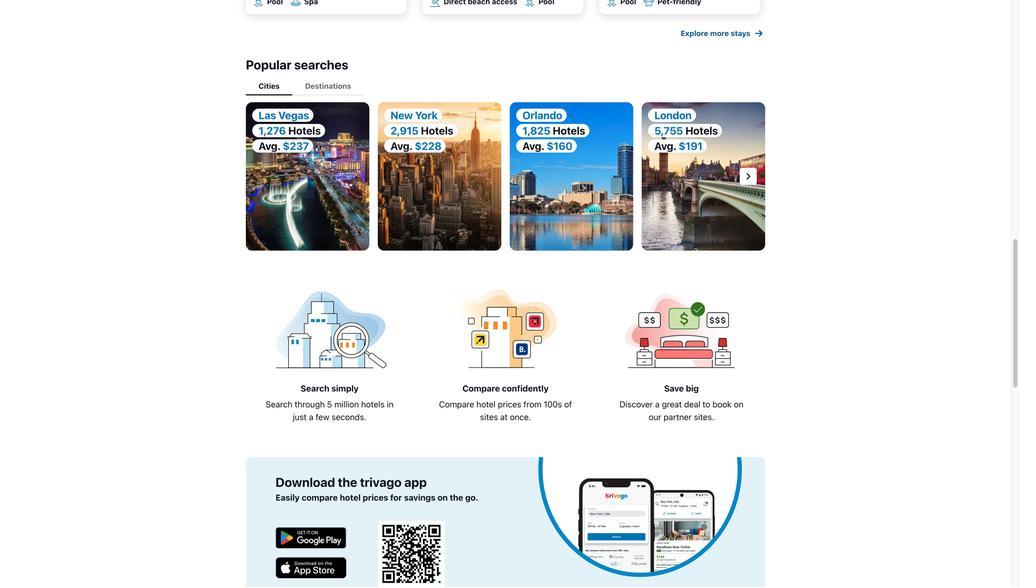 Task type: locate. For each thing, give the bounding box(es) containing it.
app install qr image
[[379, 521, 445, 587]]

1 vertical spatial the
[[450, 493, 463, 503]]

hotel right compare
[[340, 493, 361, 503]]

hotels inside the orlando 1,825 hotels avg. $160
[[553, 124, 585, 137]]

prices inside download the trivago app easily compare hotel prices for savings on the go.
[[363, 493, 388, 503]]

hotels
[[288, 124, 321, 137], [421, 124, 454, 137], [553, 124, 585, 137], [686, 124, 718, 137]]

search inside search through 5 million hotels in just a few seconds.
[[266, 399, 293, 410]]

apple store logo image
[[276, 557, 355, 579]]

1 vertical spatial prices
[[363, 493, 388, 503]]

1 horizontal spatial prices
[[498, 399, 522, 410]]

explore more stays button
[[681, 27, 765, 40]]

stays
[[731, 29, 751, 38]]

hotels up $228
[[421, 124, 454, 137]]

new
[[391, 109, 413, 121]]

0 horizontal spatial hotel
[[340, 493, 361, 503]]

trivago
[[360, 475, 402, 490]]

1 vertical spatial hotel
[[340, 493, 361, 503]]

search left through
[[266, 399, 293, 410]]

on
[[734, 399, 744, 410], [438, 493, 448, 503]]

compare inside compare hotel prices from 100s of sites at once.
[[439, 399, 474, 410]]

prices up at
[[498, 399, 522, 410]]

savings
[[404, 493, 436, 503]]

save big
[[664, 384, 699, 394]]

from
[[524, 399, 542, 410]]

save big image
[[610, 285, 753, 375]]

discover
[[620, 399, 653, 410]]

google play store logo image
[[276, 527, 355, 557]]

3 avg. from the left
[[523, 140, 545, 152]]

4 avg. from the left
[[655, 140, 677, 152]]

through
[[295, 399, 325, 410]]

a up "our"
[[655, 399, 660, 410]]

0 horizontal spatial on
[[438, 493, 448, 503]]

compare confidently
[[463, 384, 549, 394]]

1 compare confidently image from the left
[[258, 285, 401, 375]]

prices inside compare hotel prices from 100s of sites at once.
[[498, 399, 522, 410]]

the left trivago
[[338, 475, 357, 490]]

easily
[[276, 493, 300, 503]]

hotel up sites at the left of the page
[[477, 399, 496, 410]]

0 vertical spatial a
[[655, 399, 660, 410]]

2,915
[[391, 124, 419, 137]]

100s
[[544, 399, 562, 410]]

0 vertical spatial on
[[734, 399, 744, 410]]

tab list containing cities
[[246, 77, 765, 96]]

vegas
[[279, 109, 309, 121]]

search up through
[[301, 384, 330, 394]]

1 avg. from the left
[[259, 140, 281, 152]]

0 vertical spatial search
[[301, 384, 330, 394]]

hotels inside london 5,755 hotels avg. $191
[[686, 124, 718, 137]]

at
[[500, 412, 508, 422]]

avg. inside london 5,755 hotels avg. $191
[[655, 140, 677, 152]]

few
[[316, 412, 330, 422]]

cities
[[259, 82, 280, 90]]

avg.
[[259, 140, 281, 152], [391, 140, 413, 152], [523, 140, 545, 152], [655, 140, 677, 152]]

hotel inside compare hotel prices from 100s of sites at once.
[[477, 399, 496, 410]]

of
[[564, 399, 572, 410]]

2 avg. from the left
[[391, 140, 413, 152]]

compare
[[463, 384, 500, 394], [439, 399, 474, 410]]

avg. down 1,276
[[259, 140, 281, 152]]

avg. down 1,825
[[523, 140, 545, 152]]

confidently
[[502, 384, 549, 394]]

on right savings
[[438, 493, 448, 503]]

0 horizontal spatial prices
[[363, 493, 388, 503]]

1 horizontal spatial compare confidently image
[[434, 285, 577, 375]]

2 hotels from the left
[[421, 124, 454, 137]]

simply
[[332, 384, 359, 394]]

a inside discover a great deal to book on our partner sites.
[[655, 399, 660, 410]]

0 horizontal spatial compare confidently image
[[258, 285, 401, 375]]

orlando
[[523, 109, 563, 121]]

hotel
[[477, 399, 496, 410], [340, 493, 361, 503]]

discover a great deal to book on our partner sites.
[[620, 399, 744, 422]]

0 vertical spatial prices
[[498, 399, 522, 410]]

compare down compare confidently
[[439, 399, 474, 410]]

new york 2,915 hotels avg. $228
[[391, 109, 454, 152]]

1 vertical spatial on
[[438, 493, 448, 503]]

1 horizontal spatial search
[[301, 384, 330, 394]]

1 horizontal spatial on
[[734, 399, 744, 410]]

compare for compare confidently
[[463, 384, 500, 394]]

search
[[301, 384, 330, 394], [266, 399, 293, 410]]

on inside download the trivago app easily compare hotel prices for savings on the go.
[[438, 493, 448, 503]]

avg. down 2,915
[[391, 140, 413, 152]]

hotels inside las vegas 1,276 hotels avg. $237
[[288, 124, 321, 137]]

prices down trivago
[[363, 493, 388, 503]]

cities button
[[246, 77, 292, 96]]

a
[[655, 399, 660, 410], [309, 412, 313, 422]]

0 vertical spatial compare
[[463, 384, 500, 394]]

1 vertical spatial search
[[266, 399, 293, 410]]

hotels up $191
[[686, 124, 718, 137]]

1 horizontal spatial a
[[655, 399, 660, 410]]

compare for compare hotel prices from 100s of sites at once.
[[439, 399, 474, 410]]

4 hotels from the left
[[686, 124, 718, 137]]

1 horizontal spatial hotel
[[477, 399, 496, 410]]

1 vertical spatial compare
[[439, 399, 474, 410]]

avg. down the 5,755
[[655, 140, 677, 152]]

hotels up the "$237"
[[288, 124, 321, 137]]

0 vertical spatial hotel
[[477, 399, 496, 410]]

tab list
[[246, 77, 765, 96]]

3 hotels from the left
[[553, 124, 585, 137]]

download the trivago app easily compare hotel prices for savings on the go.
[[276, 475, 478, 503]]

compare up sites at the left of the page
[[463, 384, 500, 394]]

hotels
[[361, 399, 385, 410]]

search for search simply
[[301, 384, 330, 394]]

the
[[338, 475, 357, 490], [450, 493, 463, 503]]

a left few
[[309, 412, 313, 422]]

compare hotel prices from 100s of sites at once.
[[439, 399, 572, 422]]

5
[[327, 399, 332, 410]]

prices
[[498, 399, 522, 410], [363, 493, 388, 503]]

download
[[276, 475, 335, 490]]

hotels up the '$160'
[[553, 124, 585, 137]]

0 horizontal spatial the
[[338, 475, 357, 490]]

1 hotels from the left
[[288, 124, 321, 137]]

2 compare confidently image from the left
[[434, 285, 577, 375]]

las vegas 1,276 hotels avg. $237
[[259, 109, 321, 152]]

seconds.
[[332, 412, 367, 422]]

explore
[[681, 29, 709, 38]]

on inside discover a great deal to book on our partner sites.
[[734, 399, 744, 410]]

book
[[713, 399, 732, 410]]

1 vertical spatial a
[[309, 412, 313, 422]]

go.
[[465, 493, 478, 503]]

a inside search through 5 million hotels in just a few seconds.
[[309, 412, 313, 422]]

hotels inside new york 2,915 hotels avg. $228
[[421, 124, 454, 137]]

the left go.
[[450, 493, 463, 503]]

0 horizontal spatial search
[[266, 399, 293, 410]]

on right the book
[[734, 399, 744, 410]]

compare confidently image
[[258, 285, 401, 375], [434, 285, 577, 375]]

0 horizontal spatial a
[[309, 412, 313, 422]]



Task type: vqa. For each thing, say whether or not it's contained in the screenshot.


Task type: describe. For each thing, give the bounding box(es) containing it.
million
[[334, 399, 359, 410]]

save
[[664, 384, 684, 394]]

las
[[259, 109, 276, 121]]

$228
[[415, 140, 442, 152]]

destinations
[[305, 82, 351, 90]]

our
[[649, 412, 662, 422]]

partner
[[664, 412, 692, 422]]

compare
[[302, 493, 338, 503]]

search through 5 million hotels in just a few seconds.
[[266, 399, 394, 422]]

big
[[686, 384, 699, 394]]

1,825
[[523, 124, 551, 137]]

london 5,755 hotels avg. $191
[[655, 109, 718, 152]]

london
[[655, 109, 692, 121]]

for
[[390, 493, 402, 503]]

$237
[[283, 140, 309, 152]]

search simply
[[301, 384, 359, 394]]

deal
[[684, 399, 701, 410]]

orlando 1,825 hotels avg. $160
[[523, 109, 585, 152]]

1,276
[[259, 124, 286, 137]]

hotel inside download the trivago app easily compare hotel prices for savings on the go.
[[340, 493, 361, 503]]

york
[[415, 109, 438, 121]]

app
[[404, 475, 427, 490]]

$160
[[547, 140, 573, 152]]

just
[[293, 412, 307, 422]]

popular
[[246, 57, 292, 72]]

5,755
[[655, 124, 683, 137]]

avg. inside las vegas 1,276 hotels avg. $237
[[259, 140, 281, 152]]

in
[[387, 399, 394, 410]]

once.
[[510, 412, 531, 422]]

sites
[[480, 412, 498, 422]]

to
[[703, 399, 711, 410]]

more
[[710, 29, 729, 38]]

great
[[662, 399, 682, 410]]

avg. inside new york 2,915 hotels avg. $228
[[391, 140, 413, 152]]

$191
[[679, 140, 703, 152]]

searches
[[294, 57, 348, 72]]

popular searches
[[246, 57, 348, 72]]

destinations button
[[292, 77, 364, 95]]

compare confidently image for confidently
[[434, 285, 577, 375]]

search for search through 5 million hotels in just a few seconds.
[[266, 399, 293, 410]]

explore more stays
[[681, 29, 751, 38]]

sites.
[[694, 412, 715, 422]]

0 vertical spatial the
[[338, 475, 357, 490]]

avg. inside the orlando 1,825 hotels avg. $160
[[523, 140, 545, 152]]

1 horizontal spatial the
[[450, 493, 463, 503]]

compare confidently image for simply
[[258, 285, 401, 375]]



